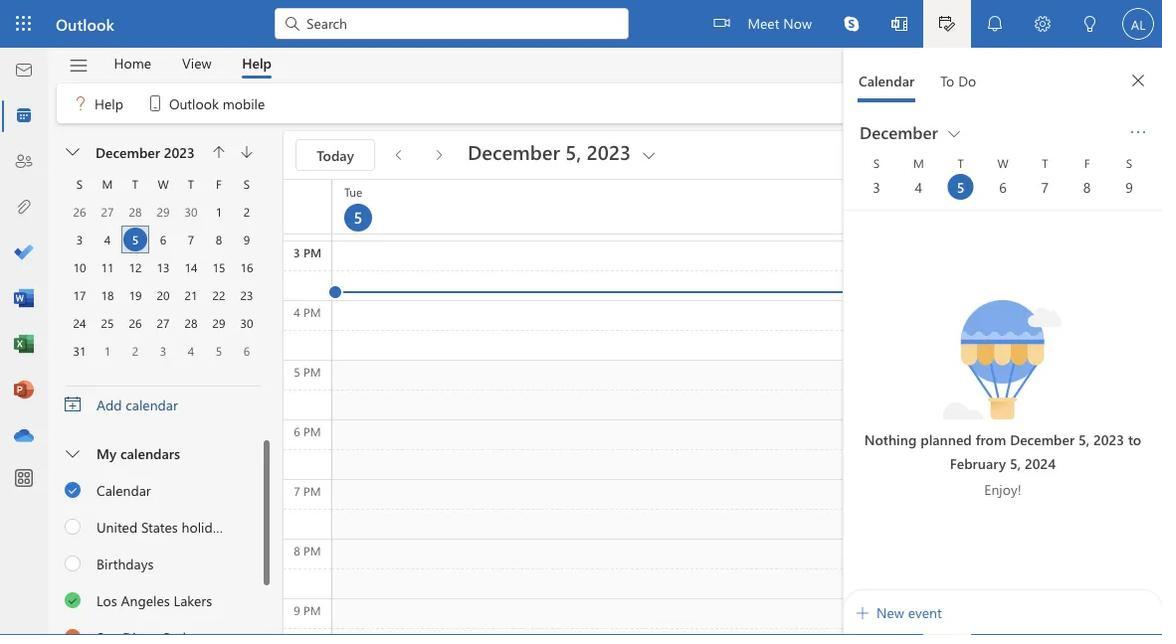 Task type: describe. For each thing, give the bounding box(es) containing it.
home
[[114, 54, 151, 72]]

1 horizontal spatial 29 button
[[207, 311, 231, 335]]

to
[[941, 71, 955, 90]]

tue
[[344, 184, 363, 200]]

my calendars
[[97, 445, 180, 463]]

do
[[958, 71, 976, 90]]

s down 
[[244, 176, 250, 192]]

18 button
[[96, 284, 119, 307]]

16 button
[[235, 256, 259, 280]]

t for 30's thursday element
[[188, 176, 194, 192]]

29 for left 29 button
[[157, 204, 170, 220]]

onedrive image
[[14, 427, 34, 447]]


[[1130, 124, 1146, 140]]

left-rail-appbar navigation
[[4, 48, 44, 460]]


[[65, 397, 81, 413]]

0 horizontal spatial 4 button
[[96, 228, 119, 252]]

3 button for leftmost 4 button
[[68, 228, 92, 252]]

0 vertical spatial 28 button
[[123, 200, 147, 224]]

7 pm
[[294, 484, 321, 500]]

excel image
[[14, 335, 34, 355]]

22
[[212, 288, 225, 303]]

 button
[[828, 0, 876, 48]]

20
[[157, 288, 170, 303]]

8 button for the 7 button related to 6 'button' inside "december" region
[[1074, 174, 1100, 200]]

outlook inside  outlook mobile
[[169, 94, 219, 112]]

1 december region from the left
[[784, 48, 1162, 636]]

tuesday element for 6
[[948, 152, 974, 174]]

1 horizontal spatial 2023
[[587, 139, 631, 165]]

21
[[185, 288, 197, 303]]

15 button
[[207, 256, 231, 280]]

december inside nothing planned from december 5, 2023 to february 5, 2024 enjoy!
[[1010, 430, 1075, 449]]

 button
[[205, 138, 233, 166]]

17
[[73, 288, 86, 303]]

24
[[73, 315, 86, 331]]

2 horizontal spatial 5,
[[1079, 430, 1090, 449]]


[[639, 145, 659, 164]]

2 vertical spatial 
[[66, 448, 80, 462]]

5 inside tue 5
[[354, 206, 363, 227]]

8 for leftmost 4 button 6 'button''s the 7 button
[[216, 232, 222, 248]]

19
[[129, 288, 142, 303]]

1 for the 1 button to the bottom
[[104, 343, 111, 359]]

s down  dropdown button
[[76, 176, 83, 192]]

t for the tuesday element corresponding to 29
[[132, 176, 138, 192]]

2 horizontal spatial 9
[[1126, 178, 1133, 196]]

0 horizontal spatial 29 button
[[151, 200, 175, 224]]

2023 inside button
[[164, 143, 195, 161]]

29 for the right 29 button
[[212, 315, 225, 331]]

event
[[908, 604, 942, 622]]

wednesday element for 6
[[990, 152, 1016, 174]]

 help
[[71, 94, 123, 113]]

1 vertical spatial 5 button
[[207, 339, 231, 363]]

view button
[[167, 48, 226, 79]]

1 vertical spatial 28
[[185, 315, 197, 331]]

5 down "22" button
[[216, 343, 222, 359]]

outlook banner
[[0, 0, 1162, 50]]

cell inside "december" region
[[948, 174, 974, 200]]

birthdays button
[[49, 546, 258, 582]]

1 vertical spatial 1 button
[[96, 339, 119, 363]]

2 horizontal spatial 4 button
[[906, 174, 932, 200]]

pm for 6 pm
[[304, 424, 321, 440]]

today button
[[296, 139, 375, 171]]

2024
[[1025, 454, 1056, 473]]

calendar
[[126, 396, 178, 414]]

5 button inside cell
[[123, 228, 147, 252]]

5 cell
[[121, 226, 149, 254]]

1 horizontal spatial 1 button
[[207, 200, 231, 224]]

calendar inside list box
[[97, 481, 151, 500]]

7 button for 6 'button' inside "december" region
[[1032, 174, 1058, 200]]

9 pm
[[294, 603, 321, 619]]

friday element for 1
[[205, 170, 233, 198]]

2 vertical spatial 3 button
[[151, 339, 175, 363]]

16
[[240, 260, 253, 276]]

friday element for 8
[[1074, 152, 1100, 174]]


[[241, 146, 253, 158]]

20 button
[[151, 284, 175, 307]]


[[71, 94, 91, 113]]

3 button for right 4 button
[[864, 174, 890, 200]]

7 button for leftmost 4 button 6 'button'
[[179, 228, 203, 252]]

list box inside december 5, 2023 application
[[49, 472, 258, 636]]

tue 5
[[344, 184, 363, 227]]

3 inside "december" region
[[873, 178, 880, 196]]

0 horizontal spatial 26 button
[[68, 200, 92, 224]]

31 button
[[68, 339, 92, 363]]

7 for the 7 button related to 6 'button' inside "december" region
[[1041, 178, 1049, 196]]

m for 27
[[102, 176, 113, 192]]

 button
[[1019, 0, 1067, 50]]

0 horizontal spatial 5,
[[565, 139, 581, 165]]

files image
[[14, 198, 34, 218]]

3 up 10 button
[[76, 232, 83, 248]]

view
[[182, 54, 212, 72]]

4 for middle 4 button
[[188, 343, 194, 359]]

thursday element for 7
[[1032, 152, 1058, 174]]

states
[[141, 518, 178, 537]]

monday element for 27
[[94, 170, 121, 198]]

february
[[950, 454, 1006, 473]]

 button
[[923, 0, 971, 50]]


[[857, 607, 869, 619]]

23 button
[[235, 284, 259, 307]]

1 horizontal spatial 2
[[244, 204, 250, 220]]

help group
[[61, 84, 277, 119]]

sunday element for 3
[[864, 152, 890, 174]]

united states holidays
[[97, 518, 232, 537]]

1 horizontal spatial 26 button
[[123, 311, 147, 335]]


[[1083, 16, 1099, 32]]

w for 29
[[158, 176, 169, 192]]

0 horizontal spatial 2 button
[[123, 339, 147, 363]]

 button
[[423, 139, 455, 171]]

w for 6
[[997, 155, 1009, 171]]

los
[[97, 592, 117, 610]]

united
[[97, 518, 137, 537]]

5 up the 6 pm
[[294, 364, 300, 380]]

3 up calendar
[[160, 343, 166, 359]]

6 button for right 4 button
[[990, 174, 1016, 200]]

home button
[[99, 48, 166, 79]]

8 for the 7 button related to 6 'button' inside "december" region
[[1084, 178, 1091, 196]]

9 button for the 8 button associated with leftmost 4 button 6 'button''s the 7 button
[[235, 228, 259, 252]]


[[68, 55, 89, 76]]

meet now
[[748, 13, 812, 32]]

planned
[[921, 430, 972, 449]]

 button
[[971, 0, 1019, 48]]


[[714, 15, 730, 31]]

11 button
[[96, 256, 119, 280]]

outlook link
[[56, 0, 114, 48]]

7 for leftmost 4 button 6 'button''s the 7 button
[[188, 232, 194, 248]]

10
[[73, 260, 86, 276]]

13 button
[[151, 256, 175, 280]]

tab list inside "december" region
[[850, 59, 993, 102]]

pm for 8 pm
[[304, 543, 321, 559]]

18
[[101, 288, 114, 303]]

1 vertical spatial 28 button
[[179, 311, 203, 335]]

wednesday element for 29
[[149, 170, 177, 198]]

 button
[[383, 139, 415, 171]]

30 for rightmost 30 button
[[240, 315, 253, 331]]

nothing
[[864, 430, 917, 449]]

thursday element for 30
[[177, 170, 205, 198]]

now
[[783, 13, 812, 32]]

outlook inside banner
[[56, 13, 114, 34]]

birthdays
[[97, 555, 154, 573]]


[[844, 16, 860, 32]]

mail image
[[14, 61, 34, 81]]

1 vertical spatial 2
[[132, 343, 139, 359]]


[[985, 14, 1005, 34]]

14
[[185, 260, 197, 276]]

saturday element for 2
[[233, 170, 261, 198]]

0 vertical spatial 26
[[73, 204, 86, 220]]

1 horizontal spatial 4 button
[[179, 339, 203, 363]]

 button
[[233, 138, 261, 166]]



Task type: locate. For each thing, give the bounding box(es) containing it.

[[391, 147, 407, 163]]

people image
[[14, 152, 34, 172]]

1 horizontal spatial 1
[[216, 204, 222, 220]]

0 horizontal spatial 2023
[[164, 143, 195, 161]]

23
[[240, 288, 253, 303]]

0 horizontal spatial 28
[[129, 204, 142, 220]]

pm for 9 pm
[[304, 603, 321, 619]]

wednesday element inside "december" region
[[990, 152, 1016, 174]]

22 button
[[207, 284, 231, 307]]

help inside  help
[[95, 94, 123, 112]]

0 vertical spatial 
[[65, 481, 82, 498]]

pm
[[303, 245, 321, 261], [304, 304, 321, 320], [304, 364, 321, 380], [304, 424, 321, 440], [304, 484, 321, 500], [304, 543, 321, 559], [304, 603, 321, 619]]

s down the  at top right
[[1126, 155, 1133, 171]]

w inside "december" region
[[997, 155, 1009, 171]]

26
[[73, 204, 86, 220], [129, 315, 142, 331]]

saturday element down the  at top right
[[1116, 152, 1142, 174]]

calendars
[[120, 445, 180, 463]]

2 up "16"
[[244, 204, 250, 220]]

december down calendar button
[[860, 120, 938, 143]]

1 horizontal spatial 30 button
[[235, 311, 259, 335]]

1 vertical spatial 5,
[[1079, 430, 1090, 449]]

1 horizontal spatial 6 button
[[235, 339, 259, 363]]

28 up "5" cell
[[129, 204, 142, 220]]

cell
[[948, 174, 974, 200]]

1 vertical spatial 8
[[216, 232, 222, 248]]

9 up 16 button
[[244, 232, 250, 248]]

december region
[[784, 48, 1162, 636], [844, 48, 1162, 636]]

1 for right the 1 button
[[216, 204, 222, 220]]

1 horizontal spatial 28 button
[[179, 311, 203, 335]]

saturday element for 9
[[1116, 152, 1142, 174]]

calendar image
[[14, 106, 34, 126]]

meet
[[748, 13, 780, 32]]

help button
[[227, 48, 287, 79]]

2 up add calendar on the bottom left of page
[[132, 343, 139, 359]]

0 vertical spatial 8
[[1084, 178, 1091, 196]]

outlook
[[56, 13, 114, 34], [169, 94, 219, 112]]

december for 
[[860, 120, 938, 143]]

calendar inside button
[[859, 71, 915, 90]]

0 vertical spatial 3 button
[[864, 174, 890, 200]]

 for los angeles lakers
[[65, 592, 82, 608]]

5 down tue on the top of page
[[354, 206, 363, 227]]

3 down more options image
[[294, 245, 300, 261]]

4 button up 11 at the left of page
[[96, 228, 119, 252]]

 button
[[876, 0, 923, 50]]

2 horizontal spatial 6 button
[[990, 174, 1016, 200]]

1 horizontal spatial 3 button
[[151, 339, 175, 363]]

add calendar
[[97, 396, 178, 414]]

1 vertical spatial 30
[[240, 315, 253, 331]]

united states holidays button
[[49, 509, 258, 545]]

13
[[157, 260, 170, 276]]

1 horizontal spatial 2 button
[[235, 200, 259, 224]]

december inside button
[[96, 143, 160, 161]]

1 horizontal spatial monday element
[[906, 152, 932, 174]]

8
[[1084, 178, 1091, 196], [216, 232, 222, 248], [294, 543, 300, 559]]

powerpoint image
[[14, 381, 34, 401]]

9 button up 16 button
[[235, 228, 259, 252]]

1 horizontal spatial 5,
[[1010, 454, 1021, 473]]


[[1035, 16, 1051, 32]]

pm down 5 pm
[[304, 424, 321, 440]]

lakers
[[174, 592, 212, 610]]

1 horizontal spatial 28
[[185, 315, 197, 331]]

0 vertical spatial 9
[[1126, 178, 1133, 196]]

sunday element down  dropdown button
[[66, 170, 94, 198]]

0 vertical spatial 27 button
[[96, 200, 119, 224]]

pm up 9 pm
[[304, 543, 321, 559]]

26 up 10 button
[[73, 204, 86, 220]]

tab list
[[99, 48, 287, 79], [850, 59, 993, 102]]

monday element
[[906, 152, 932, 174], [94, 170, 121, 198]]

pm down 4 pm
[[304, 364, 321, 380]]

0 horizontal spatial saturday element
[[233, 170, 261, 198]]

1 horizontal spatial 8
[[294, 543, 300, 559]]

list box containing calendar
[[49, 472, 258, 636]]

 for calendar
[[65, 481, 82, 498]]

9 button down the  at top right
[[1116, 174, 1142, 200]]

5, left ""
[[565, 139, 581, 165]]

outlook right 
[[169, 94, 219, 112]]

1 vertical spatial outlook
[[169, 94, 219, 112]]

pm down 3 pm
[[304, 304, 321, 320]]

3 button down the december 
[[864, 174, 890, 200]]

26 down 19 on the top left of page
[[129, 315, 142, 331]]

0 horizontal spatial m
[[102, 176, 113, 192]]

3 button up 10 button
[[68, 228, 92, 252]]

tuesday element down the december 
[[948, 152, 974, 174]]

1 vertical spatial 7 button
[[179, 228, 203, 252]]

m down the december 
[[913, 155, 924, 171]]

6 button inside "december" region
[[990, 174, 1016, 200]]

10 button
[[68, 256, 92, 280]]

0 horizontal spatial 8 button
[[207, 228, 231, 252]]

december 5, 2023 application
[[0, 0, 1162, 636]]

3 button
[[864, 174, 890, 200], [68, 228, 92, 252], [151, 339, 175, 363]]

27 down 20
[[157, 315, 170, 331]]

5 button
[[123, 228, 147, 252], [207, 339, 231, 363]]

8 pm
[[294, 543, 321, 559]]

1 vertical spatial 27 button
[[151, 311, 175, 335]]

1 vertical spatial 7
[[188, 232, 194, 248]]

0 horizontal spatial w
[[158, 176, 169, 192]]

0 vertical spatial 8 button
[[1074, 174, 1100, 200]]

2 horizontal spatial 3 button
[[864, 174, 890, 200]]

0 horizontal spatial 7 button
[[179, 228, 203, 252]]

4 pm
[[294, 304, 321, 320]]

5 button up 12 "button" on the top
[[123, 228, 147, 252]]

30 button down "23"
[[235, 311, 259, 335]]

26 button down 19 on the top left of page
[[123, 311, 147, 335]]

9 down '8 pm'
[[294, 603, 300, 619]]

27 for 27 button to the right
[[157, 315, 170, 331]]

1 vertical spatial calendar
[[97, 481, 151, 500]]

5, left to
[[1079, 430, 1090, 449]]

29 button
[[151, 200, 175, 224], [207, 311, 231, 335]]

f for 1
[[216, 176, 222, 192]]

0 horizontal spatial 1
[[104, 343, 111, 359]]

tuesday element for 29
[[121, 170, 149, 198]]

30 up 14 button
[[185, 204, 197, 220]]

29 button down "22" button
[[207, 311, 231, 335]]

december for 5,
[[468, 139, 560, 165]]

1 right 31 button
[[104, 343, 111, 359]]

1 horizontal spatial calendar
[[859, 71, 915, 90]]

27 up 11 button
[[101, 204, 114, 220]]

2 button up "16"
[[235, 200, 259, 224]]

4 inside "december" region
[[915, 178, 923, 196]]

28 button down "21"
[[179, 311, 203, 335]]

8 inside "december" region
[[1084, 178, 1091, 196]]

2 horizontal spatial 2023
[[1094, 430, 1124, 449]]

4 button down the december 
[[906, 174, 932, 200]]

0 vertical spatial 5,
[[565, 139, 581, 165]]

0 horizontal spatial help
[[95, 94, 123, 112]]

t for the tuesday element corresponding to 6
[[958, 155, 964, 171]]

 button
[[1067, 0, 1114, 50]]

4 right 23 button
[[294, 304, 300, 320]]

5 pm
[[294, 364, 321, 380]]

17 button
[[68, 284, 92, 307]]

sunday element
[[864, 152, 890, 174], [66, 170, 94, 198]]

outlook up 
[[56, 13, 114, 34]]

s
[[873, 155, 880, 171], [1126, 155, 1133, 171], [76, 176, 83, 192], [244, 176, 250, 192]]

0 vertical spatial 2
[[244, 204, 250, 220]]

tab list containing calendar
[[850, 59, 993, 102]]

14 button
[[179, 256, 203, 280]]

1 horizontal spatial m
[[913, 155, 924, 171]]

 left my
[[66, 448, 80, 462]]

12
[[129, 260, 142, 276]]

today
[[317, 146, 354, 164]]

 down 
[[66, 145, 80, 159]]

 inside the december 
[[948, 128, 960, 140]]

more apps image
[[14, 470, 34, 490]]

monday element for 4
[[906, 152, 932, 174]]

1 vertical spatial 29 button
[[207, 311, 231, 335]]

1 horizontal spatial wednesday element
[[990, 152, 1016, 174]]

4 for leftmost 4 button
[[104, 232, 111, 248]]

11
[[101, 260, 114, 276]]

1 vertical spatial 26
[[129, 315, 142, 331]]

25 button
[[96, 311, 119, 335]]

 search field
[[275, 0, 629, 45]]

help right 
[[95, 94, 123, 112]]

8 button for leftmost 4 button 6 'button''s the 7 button
[[207, 228, 231, 252]]

28 down "21"
[[185, 315, 197, 331]]

9 down the  at top right
[[1126, 178, 1133, 196]]

12 button
[[123, 256, 147, 280]]

december 5, 2023 
[[468, 139, 659, 165]]

0 horizontal spatial 30 button
[[179, 200, 203, 224]]

december
[[860, 120, 938, 143], [468, 139, 560, 165], [96, 143, 160, 161], [1010, 430, 1075, 449]]

calendar up the december 
[[859, 71, 915, 90]]

pm for 5 pm
[[304, 364, 321, 380]]

6 button for leftmost 4 button
[[151, 228, 175, 252]]

mobile
[[223, 94, 265, 112]]

1  from the top
[[65, 481, 82, 498]]

help
[[242, 54, 272, 72], [95, 94, 123, 112]]

f for 8
[[1084, 155, 1090, 171]]

1 horizontal spatial f
[[1084, 155, 1090, 171]]

0 vertical spatial 26 button
[[68, 200, 92, 224]]

0 vertical spatial 1 button
[[207, 200, 231, 224]]

6 button
[[990, 174, 1016, 200], [151, 228, 175, 252], [235, 339, 259, 363]]

 button
[[1122, 116, 1154, 148]]

1 horizontal spatial saturday element
[[1116, 152, 1142, 174]]

1 vertical spatial 26 button
[[123, 311, 147, 335]]

pm down '8 pm'
[[304, 603, 321, 619]]

pm for 4 pm
[[304, 304, 321, 320]]

0 horizontal spatial sunday element
[[66, 170, 94, 198]]

from
[[976, 430, 1006, 449]]

holidays
[[182, 518, 232, 537]]

3 button up calendar
[[151, 339, 175, 363]]

 right more apps image
[[65, 481, 82, 498]]

2023 left the  button
[[164, 143, 195, 161]]

29 button up 13 button
[[151, 200, 175, 224]]

4 up 11 at the left of page
[[104, 232, 111, 248]]

2023 left to
[[1094, 430, 1124, 449]]

4 down the december 
[[915, 178, 923, 196]]

0 horizontal spatial thursday element
[[177, 170, 205, 198]]

0 horizontal spatial f
[[216, 176, 222, 192]]


[[213, 146, 225, 158]]

m for 4
[[913, 155, 924, 171]]

1 vertical spatial 1
[[104, 343, 111, 359]]

more options image
[[284, 216, 331, 234]]

19 button
[[123, 284, 147, 307]]

calendar up united
[[97, 481, 151, 500]]

1 horizontal spatial 7 button
[[1032, 174, 1058, 200]]

t
[[958, 155, 964, 171], [1042, 155, 1048, 171], [132, 176, 138, 192], [188, 176, 194, 192]]

3 button inside "december" region
[[864, 174, 890, 200]]

1 up the 15
[[216, 204, 222, 220]]


[[939, 16, 955, 32]]

m
[[913, 155, 924, 171], [102, 176, 113, 192]]

29
[[157, 204, 170, 220], [212, 315, 225, 331]]

saturday element inside "december" region
[[1116, 152, 1142, 174]]

1 vertical spatial f
[[216, 176, 222, 192]]

6
[[999, 178, 1007, 196], [160, 232, 166, 248], [244, 343, 250, 359], [294, 424, 300, 440]]

0 vertical spatial calendar
[[859, 71, 915, 90]]


[[283, 14, 303, 34]]

december up "2024"
[[1010, 430, 1075, 449]]

2023 left ""
[[587, 139, 631, 165]]

30 for 30 button to the left
[[185, 204, 197, 220]]

0 horizontal spatial 29
[[157, 204, 170, 220]]

1 vertical spatial 
[[66, 145, 80, 159]]

0 vertical spatial 30
[[185, 204, 197, 220]]

los angeles lakers
[[97, 592, 212, 610]]

0 horizontal spatial 9
[[244, 232, 250, 248]]

enjoy!
[[984, 480, 1022, 499]]

7
[[1041, 178, 1049, 196], [188, 232, 194, 248], [294, 484, 300, 500]]

pm up '8 pm'
[[304, 484, 321, 500]]

calendar button
[[850, 59, 924, 102]]

saturday element
[[1116, 152, 1142, 174], [233, 170, 261, 198]]

 left los
[[65, 592, 82, 608]]


[[431, 147, 447, 163]]

0 horizontal spatial 27 button
[[96, 200, 119, 224]]

27 for topmost 27 button
[[101, 204, 114, 220]]

1 horizontal spatial w
[[997, 155, 1009, 171]]

al image
[[1122, 8, 1154, 40]]

4 button down "21"
[[179, 339, 203, 363]]

2 vertical spatial 5,
[[1010, 454, 1021, 473]]

5 inside cell
[[132, 232, 139, 248]]

2023 inside nothing planned from december 5, 2023 to february 5, 2024 enjoy!
[[1094, 430, 1124, 449]]

3 down the december 
[[873, 178, 880, 196]]

1 horizontal spatial 9
[[294, 603, 300, 619]]

15
[[212, 260, 225, 276]]

wednesday element
[[990, 152, 1016, 174], [149, 170, 177, 198]]

1 vertical spatial 4 button
[[96, 228, 119, 252]]

9 button for the 7 button related to 6 'button' inside "december" region's the 8 button
[[1116, 174, 1142, 200]]

5, left "2024"
[[1010, 454, 1021, 473]]

5 button down "22" button
[[207, 339, 231, 363]]

0 horizontal spatial 30
[[185, 204, 197, 220]]

pm for 7 pm
[[304, 484, 321, 500]]

30 down "23"
[[240, 315, 253, 331]]

to do image
[[14, 244, 34, 264]]

1 horizontal spatial 30
[[240, 315, 253, 331]]

1 horizontal spatial 8 button
[[1074, 174, 1100, 200]]

1 vertical spatial 9
[[244, 232, 250, 248]]

28 button
[[123, 200, 147, 224], [179, 311, 203, 335]]

2 vertical spatial 8
[[294, 543, 300, 559]]

1 vertical spatial help
[[95, 94, 123, 112]]

1 horizontal spatial 7
[[294, 484, 300, 500]]

25
[[101, 315, 114, 331]]

21 button
[[179, 284, 203, 307]]

5 up 12 "button" on the top
[[132, 232, 139, 248]]

2  from the top
[[65, 592, 82, 608]]

add
[[97, 396, 122, 414]]

29 down "22" button
[[212, 315, 225, 331]]

7 inside "december" region
[[1041, 178, 1049, 196]]

1 horizontal spatial 29
[[212, 315, 225, 331]]

4 for right 4 button
[[915, 178, 923, 196]]

2 vertical spatial 7
[[294, 484, 300, 500]]

1 horizontal spatial outlook
[[169, 94, 219, 112]]

27 button down 20
[[151, 311, 175, 335]]

0 horizontal spatial 6 button
[[151, 228, 175, 252]]

t for thursday element related to 7
[[1042, 155, 1048, 171]]

2 button up add calendar on the bottom left of page
[[123, 339, 147, 363]]

1 horizontal spatial 27
[[157, 315, 170, 331]]

31
[[73, 343, 86, 359]]

0 horizontal spatial 2
[[132, 343, 139, 359]]

m down the december 2023 button
[[102, 176, 113, 192]]

0 vertical spatial 5 button
[[123, 228, 147, 252]]

monday element down the december 
[[906, 152, 932, 174]]

1 horizontal spatial tuesday element
[[948, 152, 974, 174]]

tuesday element
[[948, 152, 974, 174], [121, 170, 149, 198]]

word image
[[14, 290, 34, 309]]

monday element down the december 2023 button
[[94, 170, 121, 198]]

0 horizontal spatial 7
[[188, 232, 194, 248]]

list box
[[49, 472, 258, 636]]

december right  dropdown button
[[96, 143, 160, 161]]

to do
[[941, 71, 976, 90]]

3 pm
[[294, 245, 321, 261]]

0 horizontal spatial tab list
[[99, 48, 287, 79]]

0 vertical spatial f
[[1084, 155, 1090, 171]]

december 
[[860, 120, 960, 143]]

s down the december 
[[873, 155, 880, 171]]

thursday element
[[1032, 152, 1058, 174], [177, 170, 205, 198]]

december 2023 button
[[86, 138, 205, 166]]

1 horizontal spatial 27 button
[[151, 311, 175, 335]]

sunday element for 26
[[66, 170, 94, 198]]

nothing planned from december 5, 2023 to february 5, 2024 enjoy!
[[864, 430, 1142, 499]]

f inside "december" region
[[1084, 155, 1090, 171]]


[[145, 94, 165, 113]]

0 vertical spatial 4 button
[[906, 174, 932, 200]]

29 up 13 button
[[157, 204, 170, 220]]

1 vertical spatial 30 button
[[235, 311, 259, 335]]

1 horizontal spatial tab list
[[850, 59, 993, 102]]

 button
[[59, 49, 99, 83]]

calendar
[[859, 71, 915, 90], [97, 481, 151, 500]]

1 vertical spatial 
[[65, 592, 82, 608]]

1 vertical spatial 6 button
[[151, 228, 175, 252]]

6 pm
[[294, 424, 321, 440]]

26 button up 10 button
[[68, 200, 92, 224]]

pm for 3 pm
[[303, 245, 321, 261]]

0 vertical spatial 
[[948, 128, 960, 140]]

friday element
[[1074, 152, 1100, 174], [205, 170, 233, 198]]

saturday element down 
[[233, 170, 261, 198]]

1
[[216, 204, 222, 220], [104, 343, 111, 359]]

tab list containing home
[[99, 48, 287, 79]]

tuesday element down the december 2023 button
[[121, 170, 149, 198]]

1 horizontal spatial 26
[[129, 315, 142, 331]]

2 horizontal spatial 7
[[1041, 178, 1049, 196]]

2 vertical spatial 9
[[294, 603, 300, 619]]

sunday element down the december 
[[864, 152, 890, 174]]

27 button up 11 button
[[96, 200, 119, 224]]

december right the 
[[468, 139, 560, 165]]

Search field
[[304, 13, 617, 33]]

1 vertical spatial 3 button
[[68, 228, 92, 252]]

0 horizontal spatial calendar
[[97, 481, 151, 500]]

4 down "21"
[[188, 343, 194, 359]]

1 button right 31 button
[[96, 339, 119, 363]]

9
[[1126, 178, 1133, 196], [244, 232, 250, 248], [294, 603, 300, 619]]

m inside region
[[913, 155, 924, 171]]

30 button up 14 button
[[179, 200, 203, 224]]

 down to do button
[[948, 128, 960, 140]]

pm down more options image
[[303, 245, 321, 261]]

2 december region from the left
[[844, 48, 1162, 636]]

 inside dropdown button
[[66, 145, 80, 159]]

28 button up "5" cell
[[123, 200, 147, 224]]

8 button
[[1074, 174, 1100, 200], [207, 228, 231, 252]]

help inside button
[[242, 54, 272, 72]]

24 button
[[68, 311, 92, 335]]

help up mobile
[[242, 54, 272, 72]]

1 button up the 15
[[207, 200, 231, 224]]

december for 2023
[[96, 143, 160, 161]]



Task type: vqa. For each thing, say whether or not it's contained in the screenshot.
the more
no



